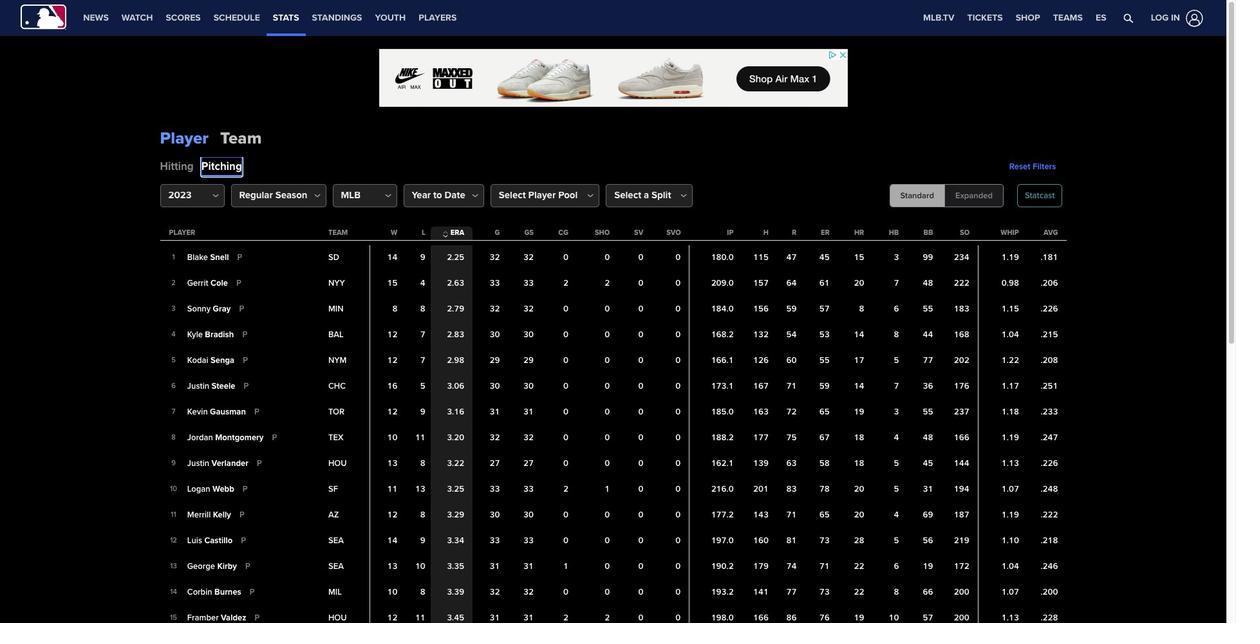 Task type: vqa. For each thing, say whether or not it's contained in the screenshot.
the RHP
no



Task type: describe. For each thing, give the bounding box(es) containing it.
reset filters button
[[1006, 157, 1067, 176]]

logan
[[187, 484, 210, 494]]

gs
[[524, 229, 534, 237]]

22 for 71
[[854, 562, 864, 572]]

p for gray
[[239, 304, 244, 314]]

22 for 73
[[854, 587, 864, 598]]

logan webb
[[187, 484, 234, 494]]

year to date
[[412, 190, 465, 201]]

160 link
[[753, 536, 769, 546]]

1.07 for .200
[[1002, 587, 1019, 598]]

6 link for 55
[[894, 304, 899, 314]]

8 left 66
[[894, 587, 899, 598]]

burnes
[[214, 587, 241, 597]]

1 vertical spatial 11
[[387, 484, 398, 495]]

es link
[[1090, 0, 1113, 36]]

177 link
[[753, 433, 769, 443]]

w
[[391, 229, 398, 237]]

7 down hb
[[894, 278, 899, 288]]

1.04 for .246
[[1002, 562, 1019, 572]]

22 link for 73
[[854, 587, 864, 598]]

28
[[854, 536, 864, 546]]

8 right min
[[392, 304, 398, 314]]

65 for 71
[[820, 510, 830, 520]]

48 link for 166
[[923, 433, 933, 443]]

16
[[387, 381, 398, 392]]

cole
[[211, 278, 228, 288]]

13 left 3.25
[[415, 484, 426, 495]]

157 link
[[753, 278, 769, 288]]

log in
[[1151, 12, 1180, 23]]

h button
[[761, 227, 771, 238]]

74
[[787, 562, 797, 572]]

162.1
[[711, 459, 734, 469]]

tab list containing hitting
[[160, 157, 295, 184]]

1 vertical spatial 6
[[171, 382, 176, 390]]

194
[[954, 484, 970, 495]]

cg
[[559, 229, 569, 237]]

7 left kevin
[[172, 408, 175, 416]]

176 link
[[954, 381, 970, 392]]

l
[[422, 229, 426, 237]]

split
[[652, 190, 671, 201]]

sho
[[595, 229, 610, 237]]

22 link for 71
[[854, 562, 864, 572]]

8 right 57
[[859, 304, 864, 314]]

194 link
[[954, 484, 970, 495]]

10 down 16
[[387, 433, 398, 443]]

2 29 from the left
[[524, 355, 534, 366]]

0 vertical spatial 15
[[854, 252, 864, 263]]

2 vertical spatial 71
[[820, 562, 830, 572]]

0 horizontal spatial 59
[[787, 304, 797, 314]]

3.39
[[447, 587, 464, 598]]

60
[[787, 355, 797, 366]]

8 left jordan
[[171, 434, 176, 442]]

a
[[644, 190, 649, 201]]

57
[[820, 304, 830, 314]]

1 horizontal spatial 45
[[923, 459, 933, 469]]

8 left 3.39
[[420, 587, 426, 598]]

1.04 for .215
[[1002, 330, 1019, 340]]

12 for bal
[[387, 330, 398, 340]]

sv
[[634, 229, 644, 237]]

188.2
[[711, 433, 734, 443]]

p for webb
[[243, 484, 248, 494]]

48 for 166
[[923, 433, 933, 443]]

75
[[787, 433, 797, 443]]

20 link for 65
[[854, 510, 864, 520]]

framber valdez
[[187, 613, 246, 623]]

14 down w
[[387, 252, 398, 263]]

sf
[[328, 484, 338, 495]]

justin steele
[[187, 381, 235, 391]]

castillo
[[204, 536, 233, 546]]

200 link
[[954, 587, 970, 598]]

stats table element
[[160, 227, 1067, 623]]

193.2
[[711, 587, 734, 598]]

5 for 166.1
[[894, 355, 899, 366]]

1 27 from the left
[[490, 459, 500, 469]]

31 link
[[923, 484, 933, 495]]

hitting
[[160, 160, 194, 173]]

168
[[954, 330, 970, 340]]

55 link for 183
[[923, 304, 933, 314]]

202
[[954, 355, 970, 366]]

bb button
[[921, 227, 936, 238]]

28 link
[[854, 536, 864, 546]]

regular
[[239, 190, 273, 201]]

tickets link
[[961, 0, 1010, 36]]

reset
[[1010, 161, 1031, 172]]

7 left 36 link
[[894, 381, 899, 392]]

14 left corbin
[[170, 588, 177, 596]]

166
[[954, 433, 970, 443]]

0 horizontal spatial 19
[[854, 407, 864, 417]]

219
[[954, 536, 970, 546]]

kodai senga
[[187, 355, 234, 366]]

5 link for 31
[[894, 484, 899, 495]]

8 left 3.29
[[420, 510, 426, 520]]

webb
[[213, 484, 234, 494]]

log in button
[[1136, 7, 1206, 29]]

5 link for 56
[[894, 536, 899, 546]]

55 for 19
[[923, 407, 933, 417]]

to
[[433, 190, 442, 201]]

sho button
[[592, 227, 613, 238]]

filters
[[1033, 161, 1056, 172]]

53
[[820, 330, 830, 340]]

sonny gray
[[187, 304, 231, 314]]

schedule
[[214, 12, 260, 23]]

13 left 3.35
[[387, 562, 398, 572]]

jordan
[[187, 433, 213, 443]]

kodai
[[187, 355, 208, 366]]

log
[[1151, 12, 1169, 23]]

0.98
[[1002, 278, 1019, 288]]

svo button
[[664, 227, 684, 238]]

3 link for 99
[[894, 252, 899, 263]]

chc
[[328, 381, 346, 392]]

.215
[[1041, 330, 1058, 340]]

14 down 17 link
[[854, 381, 864, 392]]

237
[[954, 407, 970, 417]]

126
[[753, 355, 769, 366]]

3 for 31
[[894, 407, 899, 417]]

1.19 for .181
[[1002, 252, 1019, 263]]

date
[[445, 190, 465, 201]]

jordan montgomery
[[187, 433, 264, 443]]

0 vertical spatial 19 link
[[854, 407, 864, 417]]

10 left logan
[[170, 485, 177, 493]]

7 link for 36
[[894, 381, 899, 392]]

gray
[[213, 304, 231, 314]]

5 left 'kodai'
[[171, 356, 176, 365]]

.233
[[1041, 407, 1058, 417]]

71 for 143
[[787, 510, 797, 520]]

tertiary navigation element
[[917, 0, 1113, 36]]

standard button
[[890, 185, 945, 207]]

p for bradish
[[242, 330, 247, 340]]

78
[[820, 484, 830, 495]]

sea for 14
[[328, 536, 344, 546]]

george kirby
[[187, 561, 237, 572]]

160
[[753, 536, 769, 546]]

snell
[[210, 252, 229, 263]]

14 up 17 link
[[854, 330, 864, 340]]

8 link for 14
[[894, 330, 899, 340]]

115 link
[[753, 252, 769, 263]]

8 left 3.22
[[420, 459, 426, 469]]

top navigation menu bar
[[0, 0, 1227, 36]]

5 right 16
[[420, 381, 426, 392]]

0 vertical spatial 8 link
[[859, 304, 864, 314]]

8 left 44 link
[[894, 330, 899, 340]]

6 for 32
[[894, 304, 899, 314]]

2 horizontal spatial 1
[[605, 484, 610, 495]]

1 horizontal spatial 19 link
[[923, 562, 933, 572]]

143 link
[[753, 510, 769, 520]]

nym
[[328, 355, 347, 366]]

kelly
[[213, 510, 231, 520]]

144 link
[[954, 459, 970, 469]]

20 for 78
[[854, 484, 864, 495]]

7 link for 48
[[894, 278, 899, 288]]

4 link for 48
[[894, 433, 899, 443]]

ip button
[[725, 227, 736, 238]]

177
[[753, 433, 769, 443]]

5 for 216.0
[[894, 484, 899, 495]]

17 link
[[854, 355, 864, 366]]



Task type: locate. For each thing, give the bounding box(es) containing it.
222
[[954, 278, 970, 288]]

.226 up .248
[[1041, 459, 1058, 469]]

2 horizontal spatial 15
[[854, 252, 864, 263]]

0 vertical spatial 45
[[820, 252, 830, 263]]

0 horizontal spatial 1
[[172, 253, 175, 262]]

group containing standard
[[890, 184, 1004, 207]]

163
[[753, 407, 769, 417]]

1 vertical spatial 73
[[820, 587, 830, 598]]

statcast button
[[1017, 184, 1063, 207]]

2 18 from the top
[[854, 459, 864, 469]]

0 vertical spatial 18
[[854, 433, 864, 443]]

0 vertical spatial 71
[[787, 381, 797, 392]]

0 vertical spatial 3
[[894, 252, 899, 263]]

1 vertical spatial sea
[[328, 562, 344, 572]]

1 vertical spatial 1.04
[[1002, 562, 1019, 572]]

blake snell
[[187, 252, 229, 263]]

1 18 from the top
[[854, 433, 864, 443]]

55 link up 44 link
[[923, 304, 933, 314]]

55 link down 36
[[923, 407, 933, 417]]

202 link
[[954, 355, 970, 366]]

19 link down 17 link
[[854, 407, 864, 417]]

8 link left 44 link
[[894, 330, 899, 340]]

1 vertical spatial 45
[[923, 459, 933, 469]]

18 link for 58
[[854, 459, 864, 469]]

9 for sd
[[420, 252, 426, 263]]

1 vertical spatial 3 link
[[894, 407, 899, 417]]

r button
[[790, 227, 799, 238]]

15 left "framber"
[[170, 614, 177, 622]]

1 vertical spatial 14 link
[[854, 381, 864, 392]]

2 1.19 from the top
[[1002, 433, 1019, 443]]

0 vertical spatial 48 link
[[923, 278, 933, 288]]

48 link down 99
[[923, 278, 933, 288]]

0 vertical spatial player
[[160, 128, 209, 148]]

14 link up 17 link
[[854, 330, 864, 340]]

mil
[[328, 587, 342, 598]]

p for verlander
[[257, 458, 262, 469]]

bal
[[328, 330, 344, 340]]

20 link for 61
[[854, 278, 864, 288]]

1 vertical spatial 48 link
[[923, 433, 933, 443]]

115
[[753, 252, 769, 263]]

0 horizontal spatial 19 link
[[854, 407, 864, 417]]

59
[[787, 304, 797, 314], [820, 381, 830, 392]]

1 vertical spatial 1
[[605, 484, 610, 495]]

p right montgomery
[[272, 433, 277, 443]]

1 3 link from the top
[[894, 252, 899, 263]]

20
[[854, 278, 864, 288], [854, 484, 864, 495], [854, 510, 864, 520]]

71 up '81'
[[787, 510, 797, 520]]

1 horizontal spatial 29
[[524, 355, 534, 366]]

18 link right 67
[[854, 433, 864, 443]]

1 horizontal spatial advertisement element
[[874, 120, 1067, 152]]

9 down "l" button
[[420, 252, 426, 263]]

1.07 for .248
[[1002, 484, 1019, 495]]

156 link
[[753, 304, 769, 314]]

65 for 72
[[820, 407, 830, 417]]

2 3 link from the top
[[894, 407, 899, 417]]

1 horizontal spatial select
[[615, 190, 642, 201]]

0 vertical spatial 1
[[172, 253, 175, 262]]

p right burnes
[[250, 587, 255, 597]]

1 horizontal spatial 15
[[387, 278, 398, 288]]

12 for az
[[387, 510, 398, 520]]

0 vertical spatial 1.19
[[1002, 252, 1019, 263]]

48 for 222
[[923, 278, 933, 288]]

3.20
[[447, 433, 464, 443]]

73 for 81
[[820, 536, 830, 546]]

1.19 down whip
[[1002, 252, 1019, 263]]

hr
[[855, 229, 864, 237]]

69 link
[[923, 510, 933, 520]]

0 vertical spatial 59
[[787, 304, 797, 314]]

72
[[787, 407, 797, 417]]

0 vertical spatial 11
[[415, 433, 426, 443]]

p right "verlander"
[[257, 458, 262, 469]]

7 left 2.98
[[420, 355, 426, 366]]

players
[[419, 12, 457, 23]]

2 7 link from the top
[[894, 381, 899, 392]]

0 vertical spatial 7 link
[[894, 278, 899, 288]]

7 left 2.83
[[420, 330, 426, 340]]

bb
[[924, 229, 933, 237]]

justin up logan
[[187, 458, 209, 469]]

2.79
[[447, 304, 464, 314]]

advertisement element
[[379, 49, 848, 107], [874, 120, 1067, 152]]

33
[[490, 278, 500, 288], [524, 278, 534, 288], [490, 484, 500, 495], [524, 484, 534, 495], [490, 536, 500, 546], [524, 536, 534, 546]]

2 justin from the top
[[187, 458, 209, 469]]

scores
[[166, 12, 201, 23]]

reset filters
[[1010, 161, 1056, 172]]

55 down 36
[[923, 407, 933, 417]]

1 1.04 from the top
[[1002, 330, 1019, 340]]

66 link
[[923, 587, 933, 598]]

1.04 down 1.10
[[1002, 562, 1019, 572]]

0 horizontal spatial 15
[[170, 614, 177, 622]]

18 right 58 on the bottom right of the page
[[854, 459, 864, 469]]

18
[[854, 433, 864, 443], [854, 459, 864, 469]]

1 vertical spatial 4 link
[[894, 510, 899, 520]]

2 22 from the top
[[854, 587, 864, 598]]

0 vertical spatial .226
[[1041, 304, 1058, 314]]

201 link
[[753, 484, 769, 495]]

3 link for 55
[[894, 407, 899, 417]]

11 left 'merrill'
[[171, 511, 176, 519]]

55 down 53
[[820, 355, 830, 366]]

kirby
[[217, 561, 237, 572]]

197.0
[[711, 536, 734, 546]]

0 vertical spatial justin
[[187, 381, 209, 391]]

20 up 28 link
[[854, 510, 864, 520]]

1 vertical spatial 55 link
[[923, 407, 933, 417]]

sd
[[328, 252, 339, 263]]

77 link
[[923, 355, 933, 366]]

156
[[753, 304, 769, 314]]

svo
[[667, 229, 681, 237]]

1 vertical spatial 22
[[854, 587, 864, 598]]

14 link for 53
[[854, 330, 864, 340]]

1 vertical spatial 20
[[854, 484, 864, 495]]

0 horizontal spatial advertisement element
[[379, 49, 848, 107]]

56
[[923, 536, 933, 546]]

p right cole
[[236, 278, 241, 288]]

10 right mil
[[387, 587, 398, 598]]

48 down 99
[[923, 278, 933, 288]]

1 vertical spatial 77
[[787, 587, 797, 598]]

20 right 78
[[854, 484, 864, 495]]

0 vertical spatial advertisement element
[[379, 49, 848, 107]]

1 vertical spatial .226
[[1041, 459, 1058, 469]]

2 vertical spatial 3
[[894, 407, 899, 417]]

1 5 link from the top
[[894, 355, 899, 366]]

2023
[[168, 190, 192, 201]]

19 down 17 link
[[854, 407, 864, 417]]

9 for sea
[[420, 536, 426, 546]]

2 vertical spatial 15
[[170, 614, 177, 622]]

18 link
[[854, 433, 864, 443], [854, 459, 864, 469]]

1 horizontal spatial 27
[[524, 459, 534, 469]]

0 vertical spatial 6 link
[[894, 304, 899, 314]]

2 4 link from the top
[[894, 510, 899, 520]]

139 link
[[753, 459, 769, 469]]

sea down az
[[328, 536, 344, 546]]

p right gray
[[239, 304, 244, 314]]

1.07 down 1.13
[[1002, 484, 1019, 495]]

secondary navigation element containing news
[[77, 0, 463, 36]]

17
[[854, 355, 864, 366]]

3 for 32
[[894, 252, 899, 263]]

secondary navigation element
[[77, 0, 463, 36], [463, 0, 572, 36]]

p right steele
[[244, 381, 249, 391]]

1 29 from the left
[[490, 355, 500, 366]]

p right the snell
[[237, 252, 242, 263]]

3 link
[[894, 252, 899, 263], [894, 407, 899, 417]]

1 vertical spatial 18 link
[[854, 459, 864, 469]]

advertisement element up reset
[[874, 120, 1067, 152]]

77 down 74
[[787, 587, 797, 598]]

az
[[328, 510, 339, 520]]

6 link for 19
[[894, 562, 899, 572]]

0 vertical spatial sea
[[328, 536, 344, 546]]

65 up 67
[[820, 407, 830, 417]]

5 link left 45 'link'
[[894, 459, 899, 469]]

player up 'hitting'
[[160, 128, 209, 148]]

1 14 link from the top
[[854, 330, 864, 340]]

p right 'webb'
[[243, 484, 248, 494]]

pool
[[558, 190, 578, 201]]

179 link
[[753, 562, 769, 572]]

1 20 from the top
[[854, 278, 864, 288]]

.226
[[1041, 304, 1058, 314], [1041, 459, 1058, 469]]

0 vertical spatial 73
[[820, 536, 830, 546]]

48 link up 45 'link'
[[923, 433, 933, 443]]

1 4 link from the top
[[894, 433, 899, 443]]

8 link for 22
[[894, 587, 899, 598]]

1 select from the left
[[499, 190, 526, 201]]

2 6 link from the top
[[894, 562, 899, 572]]

p right kirby
[[245, 561, 250, 572]]

0 vertical spatial 4 link
[[894, 433, 899, 443]]

p for steele
[[244, 381, 249, 391]]

14 left 3.34
[[387, 536, 398, 546]]

2 vertical spatial 1
[[563, 562, 569, 572]]

45 up 31 link
[[923, 459, 933, 469]]

18 for 67
[[854, 433, 864, 443]]

1 vertical spatial 8 link
[[894, 330, 899, 340]]

20 link right 78
[[854, 484, 864, 495]]

132 link
[[753, 330, 769, 340]]

2 horizontal spatial 11
[[415, 433, 426, 443]]

p for castillo
[[241, 536, 246, 546]]

3 1.19 from the top
[[1002, 510, 1019, 520]]

justin for justin steele
[[187, 381, 209, 391]]

1.18
[[1002, 407, 1019, 417]]

32
[[490, 252, 500, 263], [524, 252, 534, 263], [490, 304, 500, 314], [524, 304, 534, 314], [490, 433, 500, 443], [524, 433, 534, 443], [490, 587, 500, 598], [524, 587, 534, 598]]

0 vertical spatial 20 link
[[854, 278, 864, 288]]

0 horizontal spatial 77
[[787, 587, 797, 598]]

.226 up .215
[[1041, 304, 1058, 314]]

20 link up 28 link
[[854, 510, 864, 520]]

2 sea from the top
[[328, 562, 344, 572]]

71 up 72
[[787, 381, 797, 392]]

1 1.07 from the top
[[1002, 484, 1019, 495]]

15 down w button
[[387, 278, 398, 288]]

20 down 15 link
[[854, 278, 864, 288]]

1 vertical spatial player
[[528, 190, 556, 201]]

3 5 link from the top
[[894, 484, 899, 495]]

200
[[954, 587, 970, 598]]

48
[[923, 278, 933, 288], [923, 433, 933, 443]]

2 1.04 from the top
[[1002, 562, 1019, 572]]

standings link
[[306, 0, 369, 36]]

77 up 36
[[923, 355, 933, 366]]

20 for 61
[[854, 278, 864, 288]]

0 vertical spatial 55
[[923, 304, 933, 314]]

2 select from the left
[[615, 190, 642, 201]]

p for senga
[[243, 355, 248, 366]]

2 vertical spatial 8 link
[[894, 587, 899, 598]]

0 vertical spatial 48
[[923, 278, 933, 288]]

1
[[172, 253, 175, 262], [605, 484, 610, 495], [563, 562, 569, 572]]

justin left steele
[[187, 381, 209, 391]]

1 horizontal spatial 19
[[923, 562, 933, 572]]

hr button
[[852, 227, 867, 238]]

12 for nym
[[387, 355, 398, 366]]

6 for 31
[[894, 562, 899, 572]]

select for select player pool
[[499, 190, 526, 201]]

59 up 67
[[820, 381, 830, 392]]

3 20 from the top
[[854, 510, 864, 520]]

p for kirby
[[245, 561, 250, 572]]

1 horizontal spatial 77
[[923, 355, 933, 366]]

p for burnes
[[250, 587, 255, 597]]

2 14 link from the top
[[854, 381, 864, 392]]

1 7 link from the top
[[894, 278, 899, 288]]

1 vertical spatial 55
[[820, 355, 830, 366]]

48 link for 222
[[923, 278, 933, 288]]

2 .226 from the top
[[1041, 459, 1058, 469]]

5 link left 77 link
[[894, 355, 899, 366]]

1 secondary navigation element from the left
[[77, 0, 463, 36]]

p right "kelly" on the left bottom of page
[[240, 510, 245, 520]]

0 horizontal spatial 45
[[820, 252, 830, 263]]

1 6 link from the top
[[894, 304, 899, 314]]

p for gausman
[[254, 407, 259, 417]]

p for valdez
[[255, 613, 260, 623]]

2 secondary navigation element from the left
[[463, 0, 572, 36]]

2 18 link from the top
[[854, 459, 864, 469]]

0 vertical spatial 3 link
[[894, 252, 899, 263]]

73 right '81'
[[820, 536, 830, 546]]

20 link down 15 link
[[854, 278, 864, 288]]

2 20 link from the top
[[854, 484, 864, 495]]

2 73 from the top
[[820, 587, 830, 598]]

2 48 from the top
[[923, 433, 933, 443]]

.226 for 1.15
[[1041, 304, 1058, 314]]

2.25
[[447, 252, 464, 263]]

59 up 54
[[787, 304, 797, 314]]

select up g button
[[499, 190, 526, 201]]

20 link for 78
[[854, 484, 864, 495]]

2 vertical spatial 6
[[894, 562, 899, 572]]

1 vertical spatial 20 link
[[854, 484, 864, 495]]

l button
[[419, 227, 428, 238]]

pitching
[[201, 160, 242, 173]]

187 link
[[954, 510, 970, 520]]

20 for 65
[[854, 510, 864, 520]]

141
[[753, 587, 769, 598]]

0 horizontal spatial 11
[[171, 511, 176, 519]]

55 link for 237
[[923, 407, 933, 417]]

.246
[[1041, 562, 1058, 572]]

0 vertical spatial 14 link
[[854, 330, 864, 340]]

p for snell
[[237, 252, 242, 263]]

1 vertical spatial 65
[[820, 510, 830, 520]]

2 27 from the left
[[524, 459, 534, 469]]

0 vertical spatial 77
[[923, 355, 933, 366]]

1.17
[[1002, 381, 1019, 392]]

1 22 from the top
[[854, 562, 864, 572]]

2 20 from the top
[[854, 484, 864, 495]]

2 55 link from the top
[[923, 407, 933, 417]]

gerrit cole
[[187, 278, 228, 288]]

0 vertical spatial 1.07
[[1002, 484, 1019, 495]]

stats
[[273, 12, 299, 23]]

0 vertical spatial 20
[[854, 278, 864, 288]]

1.07 left .200
[[1002, 587, 1019, 598]]

1 vertical spatial 48
[[923, 433, 933, 443]]

1 vertical spatial justin
[[187, 458, 209, 469]]

167 link
[[753, 381, 769, 392]]

71 for 167
[[787, 381, 797, 392]]

1 65 from the top
[[820, 407, 830, 417]]

73 for 77
[[820, 587, 830, 598]]

18 link right 58 on the bottom right of the page
[[854, 459, 864, 469]]

55 for 8
[[923, 304, 933, 314]]

5 left 45 'link'
[[894, 459, 899, 469]]

18 link for 67
[[854, 433, 864, 443]]

0 vertical spatial 6
[[894, 304, 899, 314]]

1.19 for .222
[[1002, 510, 1019, 520]]

0 horizontal spatial 29
[[490, 355, 500, 366]]

5 left 31 link
[[894, 484, 899, 495]]

45 down er
[[820, 252, 830, 263]]

1 73 from the top
[[820, 536, 830, 546]]

group
[[890, 184, 1004, 207]]

5 link left 56 link
[[894, 536, 899, 546]]

5 left 77 link
[[894, 355, 899, 366]]

player link
[[160, 128, 209, 148]]

0 vertical spatial 22
[[854, 562, 864, 572]]

141 link
[[753, 587, 769, 598]]

0 vertical spatial 1.04
[[1002, 330, 1019, 340]]

3 20 link from the top
[[854, 510, 864, 520]]

select for select a split
[[615, 190, 642, 201]]

2 1.07 from the top
[[1002, 587, 1019, 598]]

73 right 141
[[820, 587, 830, 598]]

1 vertical spatial 15
[[387, 278, 398, 288]]

2 vertical spatial 55
[[923, 407, 933, 417]]

83
[[787, 484, 797, 495]]

10 left 3.35
[[415, 562, 426, 572]]

player left pool
[[528, 190, 556, 201]]

14 link for 59
[[854, 381, 864, 392]]

168.2
[[711, 330, 734, 340]]

9 left justin verlander
[[171, 459, 176, 468]]

1 vertical spatial 19 link
[[923, 562, 933, 572]]

1.19 for .247
[[1002, 433, 1019, 443]]

9 left 3.34
[[420, 536, 426, 546]]

5 link for 77
[[894, 355, 899, 366]]

5 for 197.0
[[894, 536, 899, 546]]

22 link
[[854, 562, 864, 572], [854, 587, 864, 598]]

era button
[[443, 227, 467, 242]]

p right bradish
[[242, 330, 247, 340]]

1.19 up 1.10
[[1002, 510, 1019, 520]]

2 48 link from the top
[[923, 433, 933, 443]]

teams link
[[1047, 0, 1090, 36]]

1 .226 from the top
[[1041, 304, 1058, 314]]

2 5 link from the top
[[894, 459, 899, 469]]

.181
[[1041, 252, 1058, 263]]

justin for justin verlander
[[187, 458, 209, 469]]

0 vertical spatial 55 link
[[923, 304, 933, 314]]

5 link for 45
[[894, 459, 899, 469]]

1 55 link from the top
[[923, 304, 933, 314]]

1.15
[[1002, 304, 1019, 314]]

1 vertical spatial 1.19
[[1002, 433, 1019, 443]]

64
[[787, 278, 797, 288]]

8 left 2.79
[[420, 304, 426, 314]]

12
[[387, 330, 398, 340], [387, 355, 398, 366], [387, 407, 398, 417], [387, 510, 398, 520], [170, 537, 177, 545]]

18 right 67
[[854, 433, 864, 443]]

.226 for 1.13
[[1041, 459, 1058, 469]]

30
[[490, 330, 500, 340], [524, 330, 534, 340], [490, 381, 500, 392], [524, 381, 534, 392], [490, 510, 500, 520], [524, 510, 534, 520]]

p right gausman in the bottom left of the page
[[254, 407, 259, 417]]

9 for tor
[[420, 407, 426, 417]]

1 22 link from the top
[[854, 562, 864, 572]]

pitching button
[[201, 157, 242, 176]]

54
[[787, 330, 797, 340]]

p for kelly
[[240, 510, 245, 520]]

1 vertical spatial 71
[[787, 510, 797, 520]]

1 20 link from the top
[[854, 278, 864, 288]]

5 for 162.1
[[894, 459, 899, 469]]

2 vertical spatial 11
[[171, 511, 176, 519]]

0 vertical spatial 19
[[854, 407, 864, 417]]

statcast
[[1025, 190, 1055, 201]]

13 left george on the left bottom
[[170, 562, 177, 571]]

7 link down hb
[[894, 278, 899, 288]]

1 horizontal spatial 1
[[563, 562, 569, 572]]

0 horizontal spatial select
[[499, 190, 526, 201]]

p for montgomery
[[272, 433, 277, 443]]

55 up 44 link
[[923, 304, 933, 314]]

0 horizontal spatial player
[[160, 128, 209, 148]]

1 horizontal spatial player
[[528, 190, 556, 201]]

hitting button
[[160, 157, 194, 176]]

2 22 link from the top
[[854, 587, 864, 598]]

167
[[753, 381, 769, 392]]

45
[[820, 252, 830, 263], [923, 459, 933, 469]]

statcast link
[[1017, 184, 1063, 227]]

77
[[923, 355, 933, 366], [787, 587, 797, 598]]

4 link for 69
[[894, 510, 899, 520]]

george
[[187, 561, 215, 572]]

major league baseball image
[[21, 4, 66, 30]]

234 link
[[954, 252, 970, 263]]

13 right hou
[[387, 459, 398, 469]]

4 5 link from the top
[[894, 536, 899, 546]]

2 vertical spatial 1.19
[[1002, 510, 1019, 520]]

1 48 from the top
[[923, 278, 933, 288]]

1 vertical spatial advertisement element
[[874, 120, 1067, 152]]

1 1.19 from the top
[[1002, 252, 1019, 263]]

2 65 from the top
[[820, 510, 830, 520]]

0 vertical spatial 22 link
[[854, 562, 864, 572]]

216.0
[[711, 484, 734, 495]]

1 18 link from the top
[[854, 433, 864, 443]]

.248
[[1041, 484, 1058, 495]]

sea for 13
[[328, 562, 344, 572]]

1 vertical spatial 6 link
[[894, 562, 899, 572]]

1 sea from the top
[[328, 536, 344, 546]]

kevin
[[187, 407, 208, 417]]

1.19 up 1.13
[[1002, 433, 1019, 443]]

48 up 45 'link'
[[923, 433, 933, 443]]

1 justin from the top
[[187, 381, 209, 391]]

p right valdez
[[255, 613, 260, 623]]

justin verlander
[[187, 458, 249, 469]]

11 left 3.20
[[415, 433, 426, 443]]

8 link left 66
[[894, 587, 899, 598]]

1 vertical spatial 3
[[172, 305, 176, 313]]

14 link down 17 link
[[854, 381, 864, 392]]

1 48 link from the top
[[923, 278, 933, 288]]

12 for tor
[[387, 407, 398, 417]]

player
[[169, 229, 195, 237]]

p for cole
[[236, 278, 241, 288]]

219 link
[[954, 536, 970, 546]]

tab list
[[160, 157, 295, 184]]

1 vertical spatial 59
[[820, 381, 830, 392]]

1 vertical spatial 18
[[854, 459, 864, 469]]

hb button
[[887, 227, 902, 238]]

2.98
[[447, 355, 464, 366]]

18 for 58
[[854, 459, 864, 469]]

0 vertical spatial 18 link
[[854, 433, 864, 443]]

8 link
[[859, 304, 864, 314], [894, 330, 899, 340], [894, 587, 899, 598]]



